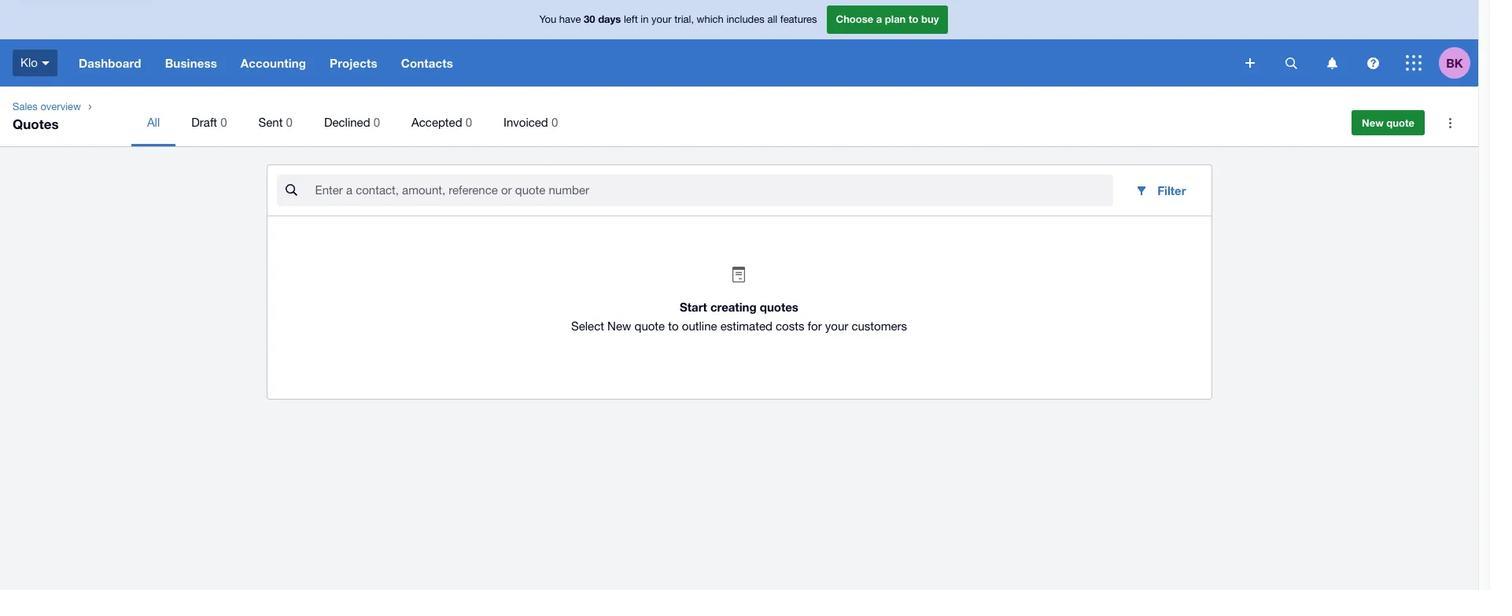 Task type: describe. For each thing, give the bounding box(es) containing it.
draft
[[191, 116, 217, 129]]

choose a plan to buy
[[836, 13, 939, 25]]

features
[[781, 14, 817, 25]]

costs
[[776, 320, 805, 333]]

klo button
[[0, 39, 67, 87]]

left
[[624, 14, 638, 25]]

new quote link
[[1352, 110, 1425, 135]]

contacts
[[401, 56, 453, 70]]

buy
[[922, 13, 939, 25]]

0 for declined 0
[[374, 116, 380, 129]]

for
[[808, 320, 822, 333]]

overview
[[40, 101, 81, 113]]

your inside you have 30 days left in your trial, which includes all features
[[652, 14, 672, 25]]

plan
[[885, 13, 906, 25]]

includes
[[727, 14, 765, 25]]

accepted
[[412, 116, 462, 129]]

customers
[[852, 320, 907, 333]]

business
[[165, 56, 217, 70]]

bk button
[[1440, 39, 1479, 87]]

in
[[641, 14, 649, 25]]

svg image inside klo popup button
[[42, 61, 50, 65]]

declined 0
[[324, 116, 380, 129]]

contacts button
[[389, 39, 465, 87]]

30
[[584, 13, 595, 25]]

dashboard
[[79, 56, 141, 70]]

bk
[[1447, 55, 1464, 70]]

dashboard link
[[67, 39, 153, 87]]

declined
[[324, 116, 370, 129]]

navigation inside banner
[[67, 39, 1235, 87]]

quotes
[[13, 116, 59, 132]]

new inside start creating quotes select new quote to outline estimated costs for your customers
[[608, 320, 632, 333]]

sent
[[259, 116, 283, 129]]

creating
[[711, 300, 757, 314]]

have
[[559, 14, 581, 25]]

menu inside quotes 'element'
[[131, 99, 1330, 146]]

start creating quotes select new quote to outline estimated costs for your customers
[[571, 300, 907, 333]]

quote inside 'element'
[[1387, 116, 1415, 129]]

klo
[[20, 56, 38, 69]]

to inside start creating quotes select new quote to outline estimated costs for your customers
[[668, 320, 679, 333]]

sent 0
[[259, 116, 293, 129]]



Task type: locate. For each thing, give the bounding box(es) containing it.
1 vertical spatial your
[[825, 320, 849, 333]]

Enter a contact, amount, reference or quote number field
[[314, 176, 1114, 205]]

new inside quotes 'element'
[[1362, 116, 1384, 129]]

new right select
[[608, 320, 632, 333]]

0 for invoiced 0
[[552, 116, 558, 129]]

a
[[877, 13, 882, 25]]

to left buy
[[909, 13, 919, 25]]

0 right invoiced
[[552, 116, 558, 129]]

2 0 from the left
[[286, 116, 293, 129]]

sales overview link
[[6, 99, 87, 115]]

1 vertical spatial new
[[608, 320, 632, 333]]

accounting button
[[229, 39, 318, 87]]

navigation
[[67, 39, 1235, 87]]

accepted 0
[[412, 116, 472, 129]]

all
[[768, 14, 778, 25]]

0 right accepted
[[466, 116, 472, 129]]

shortcuts image
[[1435, 107, 1466, 139]]

sales overview
[[13, 101, 81, 113]]

banner containing bk
[[0, 0, 1479, 87]]

quote inside start creating quotes select new quote to outline estimated costs for your customers
[[635, 320, 665, 333]]

quote
[[1387, 116, 1415, 129], [635, 320, 665, 333]]

trial,
[[675, 14, 694, 25]]

your right for
[[825, 320, 849, 333]]

5 0 from the left
[[552, 116, 558, 129]]

filter button
[[1123, 175, 1199, 206]]

3 0 from the left
[[374, 116, 380, 129]]

select
[[571, 320, 604, 333]]

you
[[540, 14, 557, 25]]

invoiced
[[504, 116, 548, 129]]

menu containing all
[[131, 99, 1330, 146]]

0 vertical spatial to
[[909, 13, 919, 25]]

0 right declined
[[374, 116, 380, 129]]

0 for sent 0
[[286, 116, 293, 129]]

filter
[[1158, 183, 1186, 198]]

0 vertical spatial new
[[1362, 116, 1384, 129]]

0 right sent
[[286, 116, 293, 129]]

0 vertical spatial your
[[652, 14, 672, 25]]

projects button
[[318, 39, 389, 87]]

all
[[147, 116, 160, 129]]

0 horizontal spatial to
[[668, 320, 679, 333]]

new left shortcuts image
[[1362, 116, 1384, 129]]

which
[[697, 14, 724, 25]]

to left "outline"
[[668, 320, 679, 333]]

sales
[[13, 101, 38, 113]]

1 horizontal spatial new
[[1362, 116, 1384, 129]]

your
[[652, 14, 672, 25], [825, 320, 849, 333]]

0 for draft 0
[[221, 116, 227, 129]]

0 vertical spatial quote
[[1387, 116, 1415, 129]]

draft 0
[[191, 116, 227, 129]]

start
[[680, 300, 707, 314]]

choose
[[836, 13, 874, 25]]

1 horizontal spatial to
[[909, 13, 919, 25]]

0 for accepted 0
[[466, 116, 472, 129]]

4 0 from the left
[[466, 116, 472, 129]]

outline
[[682, 320, 717, 333]]

1 vertical spatial quote
[[635, 320, 665, 333]]

1 horizontal spatial quote
[[1387, 116, 1415, 129]]

quotes element
[[0, 87, 1479, 146]]

to
[[909, 13, 919, 25], [668, 320, 679, 333]]

your right "in"
[[652, 14, 672, 25]]

invoiced 0
[[504, 116, 558, 129]]

all link
[[131, 99, 176, 146]]

menu
[[131, 99, 1330, 146]]

accounting
[[241, 56, 306, 70]]

you have 30 days left in your trial, which includes all features
[[540, 13, 817, 25]]

banner
[[0, 0, 1479, 87]]

quotes
[[760, 300, 799, 314]]

0 horizontal spatial new
[[608, 320, 632, 333]]

0 right draft
[[221, 116, 227, 129]]

1 horizontal spatial your
[[825, 320, 849, 333]]

svg image
[[1406, 55, 1422, 71], [1286, 57, 1297, 69], [1327, 57, 1338, 69], [1368, 57, 1379, 69], [42, 61, 50, 65]]

1 0 from the left
[[221, 116, 227, 129]]

1 vertical spatial to
[[668, 320, 679, 333]]

navigation containing dashboard
[[67, 39, 1235, 87]]

0 horizontal spatial your
[[652, 14, 672, 25]]

estimated
[[721, 320, 773, 333]]

days
[[598, 13, 621, 25]]

0
[[221, 116, 227, 129], [286, 116, 293, 129], [374, 116, 380, 129], [466, 116, 472, 129], [552, 116, 558, 129]]

svg image
[[1246, 58, 1255, 68]]

business button
[[153, 39, 229, 87]]

quote left "outline"
[[635, 320, 665, 333]]

new quote
[[1362, 116, 1415, 129]]

new
[[1362, 116, 1384, 129], [608, 320, 632, 333]]

0 horizontal spatial quote
[[635, 320, 665, 333]]

quote left shortcuts image
[[1387, 116, 1415, 129]]

your inside start creating quotes select new quote to outline estimated costs for your customers
[[825, 320, 849, 333]]

projects
[[330, 56, 378, 70]]



Task type: vqa. For each thing, say whether or not it's contained in the screenshot.
BK popup button
yes



